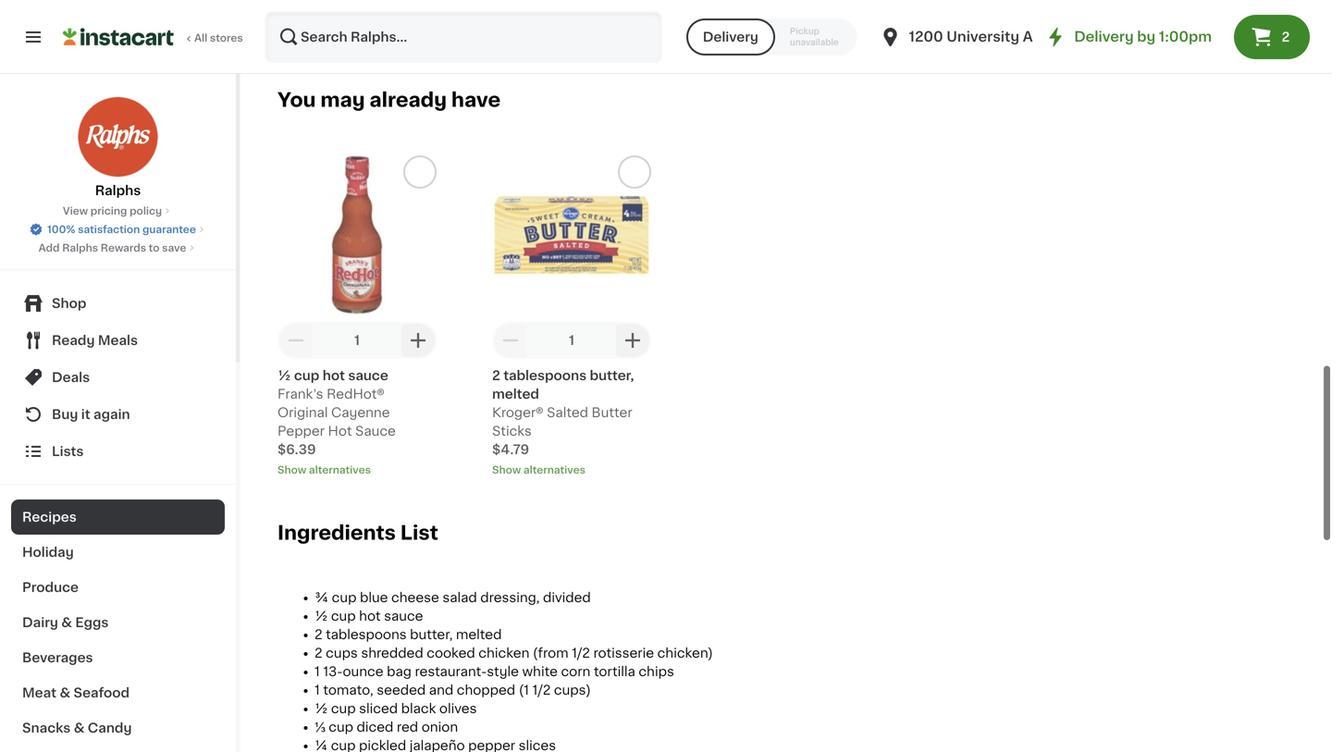 Task type: describe. For each thing, give the bounding box(es) containing it.
may
[[321, 90, 365, 110]]

2 vertical spatial ½
[[315, 702, 328, 715]]

buy it again
[[52, 408, 130, 421]]

cup right ⅓
[[329, 721, 354, 734]]

lists
[[52, 445, 84, 458]]

Search field
[[267, 13, 661, 61]]

& for meat
[[60, 687, 70, 700]]

meat & seafood
[[22, 687, 130, 700]]

original
[[278, 406, 328, 419]]

ready meals link
[[11, 322, 225, 359]]

show inside ½ cup hot sauce frank's redhot® original cayenne pepper hot sauce $6.39 show alternatives
[[278, 465, 307, 475]]

(from
[[533, 647, 569, 660]]

100% satisfaction guarantee button
[[29, 218, 207, 237]]

delivery button
[[687, 19, 776, 56]]

& for dairy
[[61, 616, 72, 629]]

13-
[[323, 665, 343, 678]]

produce link
[[11, 570, 225, 605]]

cup right ¾
[[332, 591, 357, 604]]

list
[[401, 523, 439, 543]]

delivery for delivery by 1:00pm
[[1075, 30, 1134, 44]]

slices
[[519, 739, 556, 752]]

recipes link
[[11, 500, 225, 535]]

½ inside ½ cup hot sauce frank's redhot® original cayenne pepper hot sauce $6.39 show alternatives
[[278, 369, 291, 382]]

sticks
[[492, 425, 532, 438]]

cup down tomato,
[[331, 702, 356, 715]]

1:00pm
[[1160, 30, 1213, 44]]

show alternatives button for alternatives
[[492, 463, 652, 477]]

cups)
[[554, 684, 591, 697]]

ready meals button
[[11, 322, 225, 359]]

2 for 2 tablespoons chopped fresh cilantro search alternatives
[[278, 0, 286, 4]]

1200
[[909, 30, 944, 44]]

tomato,
[[323, 684, 374, 697]]

decrement quantity image for tablespoons
[[500, 329, 522, 352]]

rewards
[[101, 243, 146, 253]]

divided
[[543, 591, 591, 604]]

cup up cups
[[331, 610, 356, 623]]

show inside 2 tablespoons butter, melted kroger® salted butter sticks $4.79 show alternatives
[[492, 465, 521, 475]]

chopped inside 2 tablespoons chopped fresh cilantro search alternatives
[[375, 0, 435, 4]]

delivery by 1:00pm link
[[1045, 26, 1213, 48]]

1200 university ave button
[[880, 11, 1050, 63]]

guarantee
[[142, 224, 196, 235]]

100% satisfaction guarantee
[[47, 224, 196, 235]]

100%
[[47, 224, 75, 235]]

2 tablespoons butter, melted kroger® salted butter sticks $4.79 show alternatives
[[492, 369, 635, 475]]

seeded
[[377, 684, 426, 697]]

frank's
[[278, 388, 324, 401]]

blue
[[360, 591, 388, 604]]

1 up redhot®
[[355, 334, 360, 347]]

butter
[[592, 406, 633, 419]]

add ralphs rewards to save link
[[38, 241, 198, 255]]

fresh
[[278, 10, 312, 23]]

and
[[429, 684, 454, 697]]

$4.79
[[492, 443, 530, 456]]

eggs
[[75, 616, 109, 629]]

¾ cup blue cheese salad dressing, divided ½ cup hot sauce 2 tablespoons butter, melted 2 cups shredded cooked chicken (from 1/2 rotisserie chicken) 1 13-ounce bag restaurant-style white corn tortilla chips 1 tomato, seeded and chopped (1 1/2 cups) ½ cup sliced black olives ⅓ cup diced red onion ¼ cup pickled jalapeño pepper slices
[[315, 591, 714, 752]]

salted
[[547, 406, 589, 419]]

melted inside ¾ cup blue cheese salad dressing, divided ½ cup hot sauce 2 tablespoons butter, melted 2 cups shredded cooked chicken (from 1/2 rotisserie chicken) 1 13-ounce bag restaurant-style white corn tortilla chips 1 tomato, seeded and chopped (1 1/2 cups) ½ cup sliced black olives ⅓ cup diced red onion ¼ cup pickled jalapeño pepper slices
[[456, 628, 502, 641]]

melted inside 2 tablespoons butter, melted kroger® salted butter sticks $4.79 show alternatives
[[492, 388, 540, 401]]

bag
[[387, 665, 412, 678]]

ingredients list
[[278, 523, 439, 543]]

delivery by 1:00pm
[[1075, 30, 1213, 44]]

meat
[[22, 687, 57, 700]]

delivery for delivery
[[703, 31, 759, 44]]

1 up salted
[[569, 334, 575, 347]]

add
[[38, 243, 60, 253]]

sauce inside ½ cup hot sauce frank's redhot® original cayenne pepper hot sauce $6.39 show alternatives
[[348, 369, 389, 382]]

seafood
[[74, 687, 130, 700]]

chicken
[[479, 647, 530, 660]]

snacks & candy
[[22, 722, 132, 735]]

chips
[[639, 665, 675, 678]]

increment quantity image for ½ cup hot sauce
[[407, 329, 429, 352]]

⅓
[[315, 721, 326, 734]]

jalapeño
[[410, 739, 465, 752]]

alternatives inside ½ cup hot sauce frank's redhot® original cayenne pepper hot sauce $6.39 show alternatives
[[309, 465, 371, 475]]

university
[[947, 30, 1020, 44]]

snacks & candy link
[[11, 711, 225, 746]]

again
[[94, 408, 130, 421]]

1 horizontal spatial 1/2
[[572, 647, 590, 660]]

dairy & eggs
[[22, 616, 109, 629]]

sliced
[[359, 702, 398, 715]]

already
[[370, 90, 447, 110]]

2 for 2
[[1282, 31, 1291, 44]]

shop link
[[11, 285, 225, 322]]

to
[[149, 243, 160, 253]]

2 tablespoons chopped fresh cilantro search alternatives
[[278, 0, 435, 42]]

alternatives inside 2 tablespoons butter, melted kroger® salted butter sticks $4.79 show alternatives
[[524, 465, 586, 475]]

instacart logo image
[[63, 26, 174, 48]]

kroger®
[[492, 406, 544, 419]]

you
[[278, 90, 316, 110]]

it
[[81, 408, 90, 421]]

deals link
[[11, 359, 225, 396]]

¾
[[315, 591, 329, 604]]

cooked
[[427, 647, 475, 660]]

satisfaction
[[78, 224, 140, 235]]

redhot®
[[327, 388, 385, 401]]



Task type: locate. For each thing, give the bounding box(es) containing it.
pricing
[[90, 206, 127, 216]]

all stores
[[194, 33, 243, 43]]

increment quantity image for 2 tablespoons butter, melted
[[622, 329, 644, 352]]

hot
[[323, 369, 345, 382], [359, 610, 381, 623]]

lists link
[[11, 433, 225, 470]]

butter, inside ¾ cup blue cheese salad dressing, divided ½ cup hot sauce 2 tablespoons butter, melted 2 cups shredded cooked chicken (from 1/2 rotisserie chicken) 1 13-ounce bag restaurant-style white corn tortilla chips 1 tomato, seeded and chopped (1 1/2 cups) ½ cup sliced black olives ⅓ cup diced red onion ¼ cup pickled jalapeño pepper slices
[[410, 628, 453, 641]]

0 horizontal spatial show alternatives button
[[278, 463, 437, 477]]

alternatives down $4.79
[[524, 465, 586, 475]]

tablespoons inside 2 tablespoons chopped fresh cilantro search alternatives
[[289, 0, 372, 4]]

1 horizontal spatial show alternatives button
[[492, 463, 652, 477]]

butter, inside 2 tablespoons butter, melted kroger® salted butter sticks $4.79 show alternatives
[[590, 369, 635, 382]]

tablespoons for fresh
[[289, 0, 372, 4]]

sauce
[[355, 425, 396, 438]]

1/2 up corn
[[572, 647, 590, 660]]

1 horizontal spatial decrement quantity image
[[500, 329, 522, 352]]

show alternatives button down "hot"
[[278, 463, 437, 477]]

cheese
[[392, 591, 439, 604]]

tablespoons up cups
[[326, 628, 407, 641]]

shop
[[52, 297, 86, 310]]

melted
[[492, 388, 540, 401], [456, 628, 502, 641]]

& inside snacks & candy link
[[74, 722, 85, 735]]

melted up kroger®
[[492, 388, 540, 401]]

0 horizontal spatial butter,
[[410, 628, 453, 641]]

1
[[355, 334, 360, 347], [569, 334, 575, 347], [315, 665, 320, 678], [315, 684, 320, 697]]

ralphs link
[[77, 96, 159, 200]]

view
[[63, 206, 88, 216]]

2 inside button
[[1282, 31, 1291, 44]]

1 vertical spatial ½
[[315, 610, 328, 623]]

search alternatives button
[[278, 29, 437, 44]]

0 horizontal spatial increment quantity image
[[407, 329, 429, 352]]

$6.39
[[278, 443, 316, 456]]

black
[[401, 702, 436, 715]]

dairy
[[22, 616, 58, 629]]

cup up frank's
[[294, 369, 320, 382]]

0 horizontal spatial decrement quantity image
[[285, 329, 307, 352]]

produce
[[22, 581, 79, 594]]

onion
[[422, 721, 458, 734]]

1 vertical spatial ralphs
[[62, 243, 98, 253]]

1 vertical spatial butter,
[[410, 628, 453, 641]]

ralphs up 'view pricing policy' link
[[95, 184, 141, 197]]

butter,
[[590, 369, 635, 382], [410, 628, 453, 641]]

add ralphs rewards to save
[[38, 243, 186, 253]]

melted up chicken at bottom left
[[456, 628, 502, 641]]

chopped up search alternatives button
[[375, 0, 435, 4]]

increment quantity image
[[407, 329, 429, 352], [622, 329, 644, 352]]

delivery inside button
[[703, 31, 759, 44]]

0 vertical spatial ralphs
[[95, 184, 141, 197]]

butter, up butter
[[590, 369, 635, 382]]

1 left tomato,
[[315, 684, 320, 697]]

pickled
[[359, 739, 407, 752]]

ralphs logo image
[[77, 96, 159, 178]]

all
[[194, 33, 208, 43]]

1 vertical spatial tablespoons
[[504, 369, 587, 382]]

0 horizontal spatial delivery
[[703, 31, 759, 44]]

¼
[[315, 739, 328, 752]]

tablespoons for melted
[[504, 369, 587, 382]]

meat & seafood link
[[11, 676, 225, 711]]

olives
[[440, 702, 477, 715]]

2 inside 2 tablespoons butter, melted kroger® salted butter sticks $4.79 show alternatives
[[492, 369, 501, 382]]

1 horizontal spatial chopped
[[457, 684, 516, 697]]

alternatives down "hot"
[[309, 465, 371, 475]]

2 vertical spatial &
[[74, 722, 85, 735]]

2 increment quantity image from the left
[[622, 329, 644, 352]]

& right meat
[[60, 687, 70, 700]]

1 horizontal spatial hot
[[359, 610, 381, 623]]

show
[[278, 465, 307, 475], [492, 465, 521, 475]]

shredded
[[361, 647, 424, 660]]

½ up ⅓
[[315, 702, 328, 715]]

recipes
[[22, 511, 77, 524]]

ready meals
[[52, 334, 138, 347]]

1 vertical spatial hot
[[359, 610, 381, 623]]

0 horizontal spatial 1/2
[[533, 684, 551, 697]]

candy
[[88, 722, 132, 735]]

0 horizontal spatial show
[[278, 465, 307, 475]]

cilantro
[[315, 10, 366, 23]]

sauce down cheese
[[384, 610, 423, 623]]

butter, up cooked in the bottom left of the page
[[410, 628, 453, 641]]

decrement quantity image
[[285, 329, 307, 352], [500, 329, 522, 352]]

1 horizontal spatial increment quantity image
[[622, 329, 644, 352]]

show down $4.79
[[492, 465, 521, 475]]

service type group
[[687, 19, 858, 56]]

dairy & eggs link
[[11, 605, 225, 641]]

2 inside 2 tablespoons chopped fresh cilantro search alternatives
[[278, 0, 286, 4]]

tablespoons up the cilantro on the top of page
[[289, 0, 372, 4]]

1 left 13-
[[315, 665, 320, 678]]

2 for 2 tablespoons butter, melted kroger® salted butter sticks $4.79 show alternatives
[[492, 369, 501, 382]]

2 show alternatives button from the left
[[492, 463, 652, 477]]

tablespoons inside ¾ cup blue cheese salad dressing, divided ½ cup hot sauce 2 tablespoons butter, melted 2 cups shredded cooked chicken (from 1/2 rotisserie chicken) 1 13-ounce bag restaurant-style white corn tortilla chips 1 tomato, seeded and chopped (1 1/2 cups) ½ cup sliced black olives ⅓ cup diced red onion ¼ cup pickled jalapeño pepper slices
[[326, 628, 407, 641]]

you may already have
[[278, 90, 501, 110]]

product group
[[278, 155, 437, 477], [492, 155, 652, 477]]

chopped inside ¾ cup blue cheese salad dressing, divided ½ cup hot sauce 2 tablespoons butter, melted 2 cups shredded cooked chicken (from 1/2 rotisserie chicken) 1 13-ounce bag restaurant-style white corn tortilla chips 1 tomato, seeded and chopped (1 1/2 cups) ½ cup sliced black olives ⅓ cup diced red onion ¼ cup pickled jalapeño pepper slices
[[457, 684, 516, 697]]

2 vertical spatial tablespoons
[[326, 628, 407, 641]]

1 decrement quantity image from the left
[[285, 329, 307, 352]]

sauce inside ¾ cup blue cheese salad dressing, divided ½ cup hot sauce 2 tablespoons butter, melted 2 cups shredded cooked chicken (from 1/2 rotisserie chicken) 1 13-ounce bag restaurant-style white corn tortilla chips 1 tomato, seeded and chopped (1 1/2 cups) ½ cup sliced black olives ⅓ cup diced red onion ¼ cup pickled jalapeño pepper slices
[[384, 610, 423, 623]]

1 product group from the left
[[278, 155, 437, 477]]

alternatives down the cilantro on the top of page
[[317, 32, 379, 42]]

0 vertical spatial ½
[[278, 369, 291, 382]]

0 vertical spatial &
[[61, 616, 72, 629]]

alternatives inside 2 tablespoons chopped fresh cilantro search alternatives
[[317, 32, 379, 42]]

½ cup hot sauce frank's redhot® original cayenne pepper hot sauce $6.39 show alternatives
[[278, 369, 396, 475]]

pepper
[[278, 425, 325, 438]]

(1
[[519, 684, 529, 697]]

hot inside ¾ cup blue cheese salad dressing, divided ½ cup hot sauce 2 tablespoons butter, melted 2 cups shredded cooked chicken (from 1/2 rotisserie chicken) 1 13-ounce bag restaurant-style white corn tortilla chips 1 tomato, seeded and chopped (1 1/2 cups) ½ cup sliced black olives ⅓ cup diced red onion ¼ cup pickled jalapeño pepper slices
[[359, 610, 381, 623]]

1 vertical spatial &
[[60, 687, 70, 700]]

ralphs
[[95, 184, 141, 197], [62, 243, 98, 253]]

0 horizontal spatial hot
[[323, 369, 345, 382]]

cups
[[326, 647, 358, 660]]

ounce
[[343, 665, 384, 678]]

0 vertical spatial butter,
[[590, 369, 635, 382]]

restaurant-
[[415, 665, 487, 678]]

2 show from the left
[[492, 465, 521, 475]]

0 horizontal spatial chopped
[[375, 0, 435, 4]]

have
[[452, 90, 501, 110]]

search
[[278, 32, 314, 42]]

2 button
[[1235, 15, 1311, 59]]

1 vertical spatial chopped
[[457, 684, 516, 697]]

show down $6.39
[[278, 465, 307, 475]]

holiday link
[[11, 535, 225, 570]]

hot up redhot®
[[323, 369, 345, 382]]

& left eggs
[[61, 616, 72, 629]]

cup right the ¼
[[331, 739, 356, 752]]

show alternatives button for sauce
[[278, 463, 437, 477]]

1200 university ave
[[909, 30, 1050, 44]]

1 vertical spatial melted
[[456, 628, 502, 641]]

tablespoons inside 2 tablespoons butter, melted kroger® salted butter sticks $4.79 show alternatives
[[504, 369, 587, 382]]

view pricing policy
[[63, 206, 162, 216]]

1 horizontal spatial show
[[492, 465, 521, 475]]

stores
[[210, 33, 243, 43]]

hot inside ½ cup hot sauce frank's redhot® original cayenne pepper hot sauce $6.39 show alternatives
[[323, 369, 345, 382]]

0 vertical spatial chopped
[[375, 0, 435, 4]]

holiday
[[22, 546, 74, 559]]

1 show alternatives button from the left
[[278, 463, 437, 477]]

2 decrement quantity image from the left
[[500, 329, 522, 352]]

decrement quantity image up kroger®
[[500, 329, 522, 352]]

1 horizontal spatial product group
[[492, 155, 652, 477]]

1 increment quantity image from the left
[[407, 329, 429, 352]]

dressing,
[[481, 591, 540, 604]]

style
[[487, 665, 519, 678]]

& inside dairy & eggs link
[[61, 616, 72, 629]]

chopped down style at the bottom left of the page
[[457, 684, 516, 697]]

0 vertical spatial melted
[[492, 388, 540, 401]]

show alternatives button down salted
[[492, 463, 652, 477]]

sauce up redhot®
[[348, 369, 389, 382]]

cup inside ½ cup hot sauce frank's redhot® original cayenne pepper hot sauce $6.39 show alternatives
[[294, 369, 320, 382]]

1 vertical spatial sauce
[[384, 610, 423, 623]]

0 vertical spatial sauce
[[348, 369, 389, 382]]

ave
[[1023, 30, 1050, 44]]

1 show from the left
[[278, 465, 307, 475]]

1 horizontal spatial delivery
[[1075, 30, 1134, 44]]

2 product group from the left
[[492, 155, 652, 477]]

1/2
[[572, 647, 590, 660], [533, 684, 551, 697]]

ready
[[52, 334, 95, 347]]

& for snacks
[[74, 722, 85, 735]]

1/2 right (1
[[533, 684, 551, 697]]

½ down ¾
[[315, 610, 328, 623]]

tablespoons up salted
[[504, 369, 587, 382]]

save
[[162, 243, 186, 253]]

buy it again link
[[11, 396, 225, 433]]

decrement quantity image up frank's
[[285, 329, 307, 352]]

None search field
[[265, 11, 663, 63]]

view pricing policy link
[[63, 204, 173, 218]]

1 horizontal spatial butter,
[[590, 369, 635, 382]]

meals
[[98, 334, 138, 347]]

hot down blue
[[359, 610, 381, 623]]

0 vertical spatial hot
[[323, 369, 345, 382]]

by
[[1138, 30, 1156, 44]]

0 horizontal spatial product group
[[278, 155, 437, 477]]

& inside "meat & seafood" link
[[60, 687, 70, 700]]

rotisserie
[[594, 647, 654, 660]]

delivery
[[1075, 30, 1134, 44], [703, 31, 759, 44]]

ralphs down 100%
[[62, 243, 98, 253]]

1 vertical spatial 1/2
[[533, 684, 551, 697]]

cayenne
[[331, 406, 390, 419]]

hot
[[328, 425, 352, 438]]

salad
[[443, 591, 477, 604]]

½ up frank's
[[278, 369, 291, 382]]

ingredients
[[278, 523, 396, 543]]

diced
[[357, 721, 394, 734]]

0 vertical spatial tablespoons
[[289, 0, 372, 4]]

& left candy
[[74, 722, 85, 735]]

0 vertical spatial 1/2
[[572, 647, 590, 660]]

decrement quantity image for cup
[[285, 329, 307, 352]]

all stores link
[[63, 11, 244, 63]]



Task type: vqa. For each thing, say whether or not it's contained in the screenshot.
Las
no



